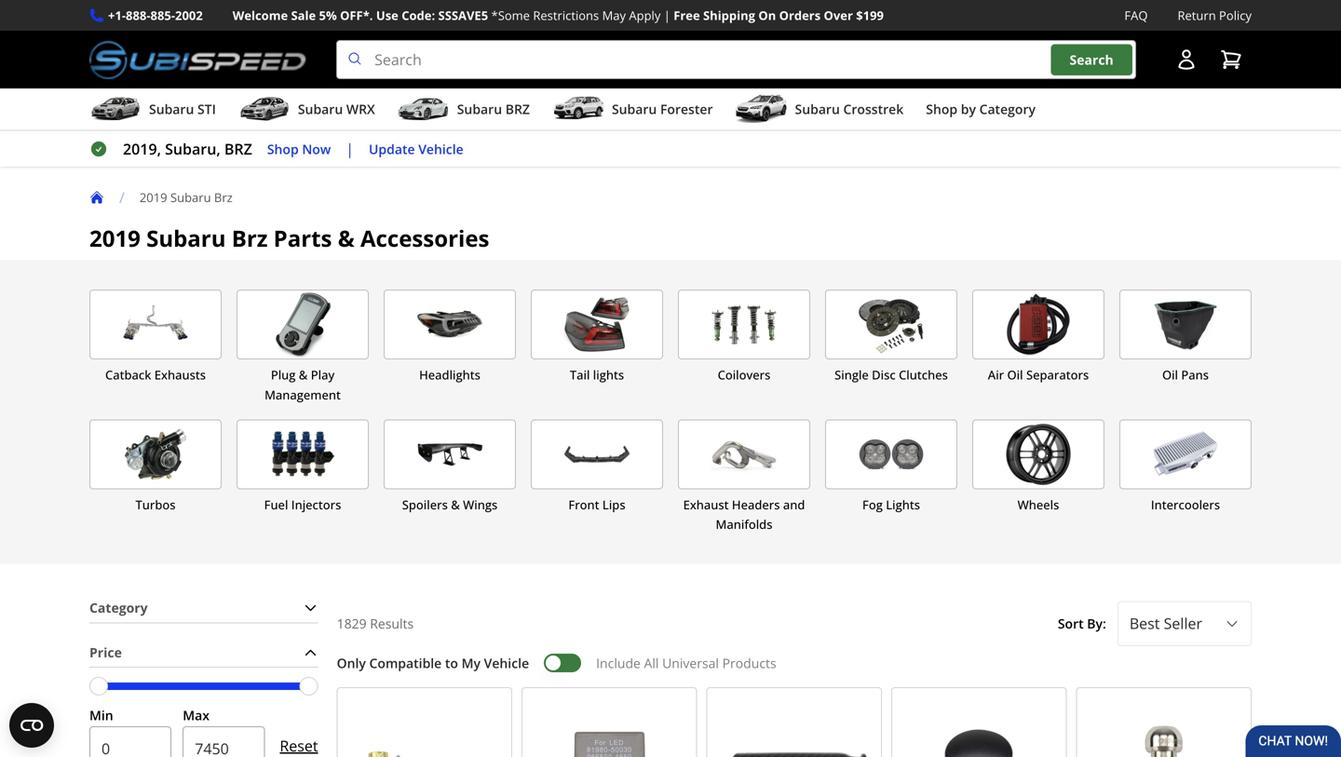 Task type: locate. For each thing, give the bounding box(es) containing it.
Max text field
[[183, 726, 265, 757]]

return
[[1178, 7, 1216, 24]]

front lips image
[[532, 420, 662, 488]]

1 vertical spatial |
[[346, 139, 354, 159]]

1 vertical spatial 2019
[[89, 223, 141, 253]]

& for plug & play management
[[299, 367, 308, 383]]

verus billet clutch fork pivot - 2013+ fr-s / brz / 2006-2022 wrx image
[[1085, 696, 1244, 757]]

policy
[[1219, 7, 1252, 24]]

& left play
[[299, 367, 308, 383]]

0 vertical spatial subaru
[[170, 189, 211, 206]]

fog lights button
[[825, 420, 958, 534]]

lights
[[593, 367, 624, 383]]

0 horizontal spatial vehicle
[[418, 140, 464, 158]]

1 vertical spatial brz
[[232, 223, 268, 253]]

by:
[[1087, 615, 1106, 632]]

a subaru crosstrek thumbnail image image
[[735, 95, 788, 123]]

price
[[89, 644, 122, 661]]

subaru forester button
[[552, 92, 713, 130]]

1 horizontal spatial vehicle
[[484, 654, 529, 672]]

2019 subaru brz link
[[140, 189, 248, 206]]

sale
[[291, 7, 316, 24]]

shop for shop now
[[267, 140, 299, 158]]

max
[[183, 707, 210, 724]]

2019 right /
[[140, 189, 167, 206]]

clutches
[[899, 367, 948, 383]]

headlights image
[[385, 291, 515, 359]]

& left wings
[[451, 496, 460, 513]]

1 vertical spatial shop
[[267, 140, 299, 158]]

2019, subaru, brz
[[123, 139, 252, 159]]

subaru brz
[[457, 100, 530, 118]]

subaru brz button
[[398, 92, 530, 130]]

2 horizontal spatial &
[[451, 496, 460, 513]]

1 vertical spatial &
[[299, 367, 308, 383]]

fog
[[863, 496, 883, 513]]

subaru crosstrek
[[795, 100, 904, 118]]

reset
[[280, 736, 318, 756]]

olm led hyperblink module - 2015-2021 subaru wrx & sti / 2013-2021 fr-s / brz / 86 / 2014-2018 forester / 2013-2017 crosstrek / 2012-2016 impreza / 2010-2014 outback image
[[530, 696, 689, 757]]

subaru,
[[165, 139, 220, 159]]

only
[[337, 654, 366, 672]]

Min text field
[[89, 726, 172, 757]]

a subaru sti thumbnail image image
[[89, 95, 142, 123]]

4 subaru from the left
[[612, 100, 657, 118]]

catback exhausts button
[[89, 290, 222, 405]]

wheels
[[1018, 496, 1059, 513]]

shop inside dropdown button
[[926, 100, 958, 118]]

oil right air
[[1007, 367, 1023, 383]]

products
[[722, 654, 777, 672]]

1 horizontal spatial oil
[[1162, 367, 1178, 383]]

oil inside button
[[1162, 367, 1178, 383]]

sti
[[197, 100, 216, 118]]

0 vertical spatial vehicle
[[418, 140, 464, 158]]

intercoolers
[[1151, 496, 1220, 513]]

brz for 2019 subaru brz
[[214, 189, 233, 206]]

coilovers button
[[678, 290, 810, 405]]

reset button
[[280, 724, 318, 757]]

subaru
[[149, 100, 194, 118], [298, 100, 343, 118], [457, 100, 502, 118], [612, 100, 657, 118], [795, 100, 840, 118]]

restrictions
[[533, 7, 599, 24]]

plug
[[271, 367, 296, 383]]

turbos image
[[90, 420, 221, 488]]

0 vertical spatial 2019
[[140, 189, 167, 206]]

Select... button
[[1118, 601, 1252, 646]]

maximum slider
[[300, 677, 318, 696]]

min
[[89, 707, 113, 724]]

0 horizontal spatial &
[[299, 367, 308, 383]]

1 horizontal spatial shop
[[926, 100, 958, 118]]

only compatible to my vehicle
[[337, 654, 529, 672]]

lights
[[886, 496, 920, 513]]

vehicle down a subaru brz thumbnail image at the top of page
[[418, 140, 464, 158]]

subaru left sti
[[149, 100, 194, 118]]

brz left parts
[[232, 223, 268, 253]]

fuel
[[264, 496, 288, 513]]

brz
[[506, 100, 530, 118], [224, 139, 252, 159]]

& right parts
[[338, 223, 355, 253]]

minimum slider
[[89, 677, 108, 696]]

*some
[[491, 7, 530, 24]]

0 vertical spatial &
[[338, 223, 355, 253]]

oil pans image
[[1121, 291, 1251, 359]]

& inside plug & play management
[[299, 367, 308, 383]]

gcs ebrake button image
[[900, 696, 1059, 757]]

2 oil from the left
[[1162, 367, 1178, 383]]

1829 results
[[337, 615, 414, 632]]

subaru
[[170, 189, 211, 206], [146, 223, 226, 253]]

| right 'now'
[[346, 139, 354, 159]]

1 vertical spatial subaru
[[146, 223, 226, 253]]

wheels button
[[972, 420, 1105, 534]]

air oil separators button
[[972, 290, 1105, 405]]

2 subaru from the left
[[298, 100, 343, 118]]

brz
[[214, 189, 233, 206], [232, 223, 268, 253]]

0 vertical spatial brz
[[506, 100, 530, 118]]

accessories
[[360, 223, 489, 253]]

5 subaru from the left
[[795, 100, 840, 118]]

0 vertical spatial brz
[[214, 189, 233, 206]]

1 subaru from the left
[[149, 100, 194, 118]]

oil left 'pans'
[[1162, 367, 1178, 383]]

3 subaru from the left
[[457, 100, 502, 118]]

1 oil from the left
[[1007, 367, 1023, 383]]

fuel injectors image
[[238, 420, 368, 488]]

return policy
[[1178, 7, 1252, 24]]

catback exhausts
[[105, 367, 206, 383]]

to
[[445, 654, 458, 672]]

include
[[596, 654, 641, 672]]

shop left 'now'
[[267, 140, 299, 158]]

brz right subaru,
[[224, 139, 252, 159]]

fog lights
[[863, 496, 920, 513]]

subaru down subaru,
[[170, 189, 211, 206]]

0 horizontal spatial shop
[[267, 140, 299, 158]]

1 horizontal spatial &
[[338, 223, 355, 253]]

2002
[[175, 7, 203, 24]]

2 vertical spatial &
[[451, 496, 460, 513]]

subaru right a subaru brz thumbnail image at the top of page
[[457, 100, 502, 118]]

headers
[[732, 496, 780, 513]]

sort by:
[[1058, 615, 1106, 632]]

subaru right the a subaru crosstrek thumbnail image
[[795, 100, 840, 118]]

air oil separators
[[988, 367, 1089, 383]]

air oil separators image
[[973, 291, 1104, 359]]

subaru left forester in the top of the page
[[612, 100, 657, 118]]

+1-888-885-2002
[[108, 7, 203, 24]]

front lips button
[[531, 420, 663, 534]]

catback exhausts image
[[90, 291, 221, 359]]

separators
[[1026, 367, 1089, 383]]

subaru crosstrek button
[[735, 92, 904, 130]]

0 horizontal spatial oil
[[1007, 367, 1023, 383]]

oil pans
[[1162, 367, 1209, 383]]

vehicle inside 'update vehicle' button
[[418, 140, 464, 158]]

code:
[[402, 7, 435, 24]]

a subaru forester thumbnail image image
[[552, 95, 605, 123]]

vehicle right the my
[[484, 654, 529, 672]]

| left free
[[664, 7, 671, 24]]

2019 down /
[[89, 223, 141, 253]]

subaru sti
[[149, 100, 216, 118]]

plug & play management image
[[238, 291, 368, 359]]

category
[[89, 599, 148, 617]]

plug & play management button
[[237, 290, 369, 405]]

exhausts
[[154, 367, 206, 383]]

now
[[302, 140, 331, 158]]

brz left the a subaru forester thumbnail image
[[506, 100, 530, 118]]

/
[[119, 187, 125, 207]]

turbos
[[136, 496, 176, 513]]

brz down subaru,
[[214, 189, 233, 206]]

subaru down the 2019 subaru brz
[[146, 223, 226, 253]]

shop left the by at the right top of page
[[926, 100, 958, 118]]

turbos button
[[89, 420, 222, 534]]

0 vertical spatial shop
[[926, 100, 958, 118]]

1 vertical spatial vehicle
[[484, 654, 529, 672]]

single disc clutches button
[[825, 290, 958, 405]]

0 vertical spatial |
[[664, 7, 671, 24]]

shop for shop by category
[[926, 100, 958, 118]]

$199
[[856, 7, 884, 24]]

0 horizontal spatial brz
[[224, 139, 252, 159]]

subaru up 'now'
[[298, 100, 343, 118]]

exhaust headers and manifolds button
[[678, 420, 810, 534]]

& inside 'button'
[[451, 496, 460, 513]]

1 horizontal spatial brz
[[506, 100, 530, 118]]



Task type: describe. For each thing, give the bounding box(es) containing it.
injectors
[[291, 496, 341, 513]]

tail
[[570, 367, 590, 383]]

and
[[783, 496, 805, 513]]

update vehicle
[[369, 140, 464, 158]]

open widget image
[[9, 703, 54, 748]]

tail lights button
[[531, 290, 663, 405]]

off*.
[[340, 7, 373, 24]]

apply
[[629, 7, 661, 24]]

may
[[602, 7, 626, 24]]

wrx
[[346, 100, 375, 118]]

1829
[[337, 615, 367, 632]]

2019 subaru brz
[[140, 189, 233, 206]]

subaru for subaru wrx
[[298, 100, 343, 118]]

subaru for 2019 subaru brz
[[170, 189, 211, 206]]

1 vertical spatial brz
[[224, 139, 252, 159]]

search button
[[1051, 44, 1132, 75]]

on
[[759, 7, 776, 24]]

& for spoilers & wings
[[451, 496, 460, 513]]

a subaru brz thumbnail image image
[[398, 95, 450, 123]]

select... image
[[1225, 616, 1240, 631]]

subaru for subaru brz
[[457, 100, 502, 118]]

shop now
[[267, 140, 331, 158]]

shop by category
[[926, 100, 1036, 118]]

subaru for subaru crosstrek
[[795, 100, 840, 118]]

sort
[[1058, 615, 1084, 632]]

crosstrek
[[843, 100, 904, 118]]

parts
[[274, 223, 332, 253]]

shipping
[[703, 7, 755, 24]]

888-
[[126, 7, 150, 24]]

brz inside dropdown button
[[506, 100, 530, 118]]

results
[[370, 615, 414, 632]]

welcome
[[233, 7, 288, 24]]

fumoto quick engine oil drain valve - 2015-2022 wrx / 2013+ fr-s / brz / 86 image
[[345, 696, 504, 757]]

spoilers & wings
[[402, 496, 498, 513]]

headlights
[[419, 367, 481, 383]]

0 horizontal spatial |
[[346, 139, 354, 159]]

category button
[[89, 594, 318, 623]]

a subaru wrx thumbnail image image
[[238, 95, 291, 123]]

single disc clutches image
[[826, 291, 957, 359]]

5%
[[319, 7, 337, 24]]

intercoolers button
[[1120, 420, 1252, 534]]

update vehicle button
[[369, 139, 464, 160]]

exhaust
[[683, 496, 729, 513]]

front
[[569, 496, 599, 513]]

welcome sale 5% off*. use code: sssave5 *some restrictions may apply | free shipping on orders over $199
[[233, 7, 884, 24]]

my
[[462, 654, 481, 672]]

single disc clutches
[[835, 367, 948, 383]]

wheels image
[[973, 420, 1104, 488]]

fuel injectors
[[264, 496, 341, 513]]

subaru wrx
[[298, 100, 375, 118]]

faq
[[1125, 7, 1148, 24]]

button image
[[1176, 49, 1198, 71]]

forester
[[660, 100, 713, 118]]

+1-
[[108, 7, 126, 24]]

olm carbon fiber oe style ebrake handle - 2015+ wrx / sti / 2013+ fr-s / brz / 86 / 14-18 forester / 13-17 crosstrek image
[[715, 696, 874, 757]]

return policy link
[[1178, 6, 1252, 25]]

subaru wrx button
[[238, 92, 375, 130]]

1 horizontal spatial |
[[664, 7, 671, 24]]

orders
[[779, 7, 821, 24]]

885-
[[150, 7, 175, 24]]

intercoolers image
[[1121, 420, 1251, 488]]

tail lights
[[570, 367, 624, 383]]

2019,
[[123, 139, 161, 159]]

subispeed logo image
[[89, 40, 307, 79]]

shop by category button
[[926, 92, 1036, 130]]

pans
[[1181, 367, 1209, 383]]

subaru for 2019 subaru brz parts & accessories
[[146, 223, 226, 253]]

2019 for 2019 subaru brz parts & accessories
[[89, 223, 141, 253]]

coilovers image
[[679, 291, 809, 359]]

+1-888-885-2002 link
[[108, 6, 203, 25]]

wings
[[463, 496, 498, 513]]

subaru forester
[[612, 100, 713, 118]]

spoilers & wings image
[[385, 420, 515, 488]]

shop now link
[[267, 139, 331, 160]]

search
[[1070, 51, 1114, 68]]

catback
[[105, 367, 151, 383]]

manifolds
[[716, 516, 773, 533]]

sssave5
[[438, 7, 488, 24]]

by
[[961, 100, 976, 118]]

price button
[[89, 638, 318, 667]]

update
[[369, 140, 415, 158]]

oil inside "button"
[[1007, 367, 1023, 383]]

spoilers & wings button
[[384, 420, 516, 534]]

universal
[[662, 654, 719, 672]]

all
[[644, 654, 659, 672]]

oil pans button
[[1120, 290, 1252, 405]]

tail lights image
[[532, 291, 662, 359]]

brz for 2019 subaru brz parts & accessories
[[232, 223, 268, 253]]

home image
[[89, 190, 104, 205]]

include all universal products
[[596, 654, 777, 672]]

free
[[674, 7, 700, 24]]

front lips
[[569, 496, 626, 513]]

search input field
[[336, 40, 1136, 79]]

fog lights image
[[826, 420, 957, 488]]

single
[[835, 367, 869, 383]]

play
[[311, 367, 335, 383]]

category
[[980, 100, 1036, 118]]

subaru for subaru forester
[[612, 100, 657, 118]]

fuel injectors button
[[237, 420, 369, 534]]

lips
[[603, 496, 626, 513]]

2019 for 2019 subaru brz
[[140, 189, 167, 206]]

subaru for subaru sti
[[149, 100, 194, 118]]

exhaust headers and manifolds image
[[679, 420, 809, 488]]

management
[[265, 386, 341, 403]]



Task type: vqa. For each thing, say whether or not it's contained in the screenshot.
Earn Rewards image on the bottom right of page
no



